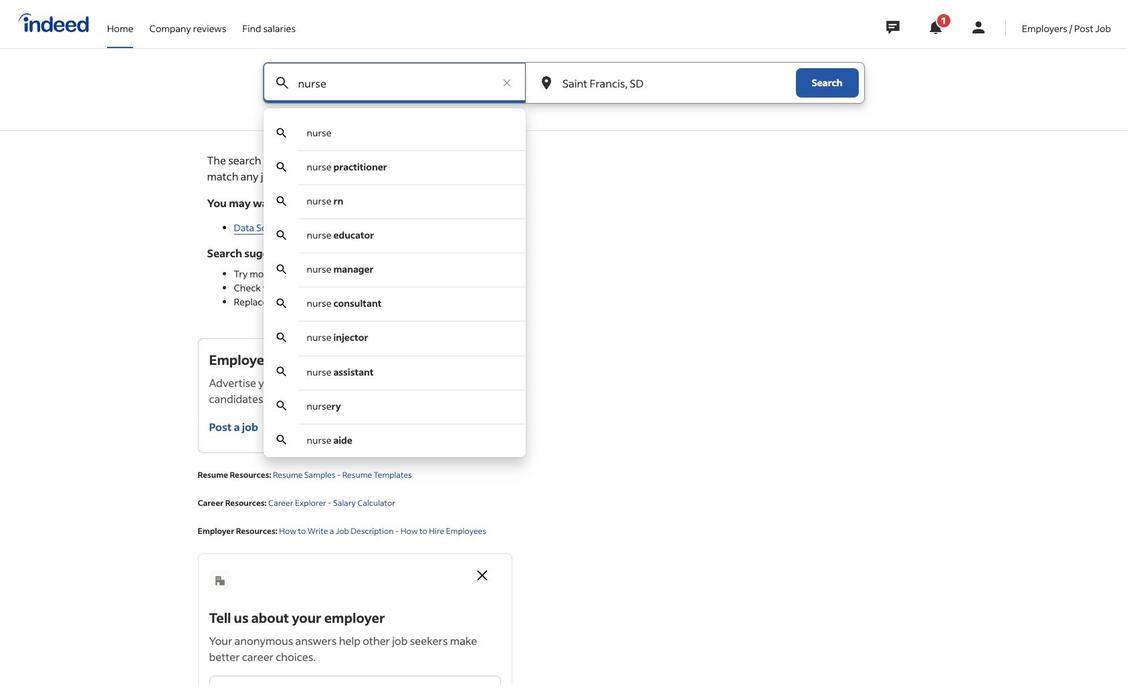 Task type: vqa. For each thing, say whether or not it's contained in the screenshot.
Account icon
yes



Task type: describe. For each thing, give the bounding box(es) containing it.
messages unread count 0 image
[[884, 14, 902, 41]]

Edit location text field
[[560, 63, 769, 103]]

close image
[[474, 568, 490, 584]]

account image
[[971, 19, 987, 35]]

search: Job title, keywords, or company text field
[[295, 63, 494, 103]]

clear what input image
[[500, 76, 514, 90]]



Task type: locate. For each thing, give the bounding box(es) containing it.
nurse element
[[307, 126, 332, 139]]

close image
[[487, 350, 501, 363]]

pagination navigation
[[187, 298, 512, 330]]

None search field
[[221, 62, 906, 457]]

search suggestions list box
[[263, 116, 526, 457]]



